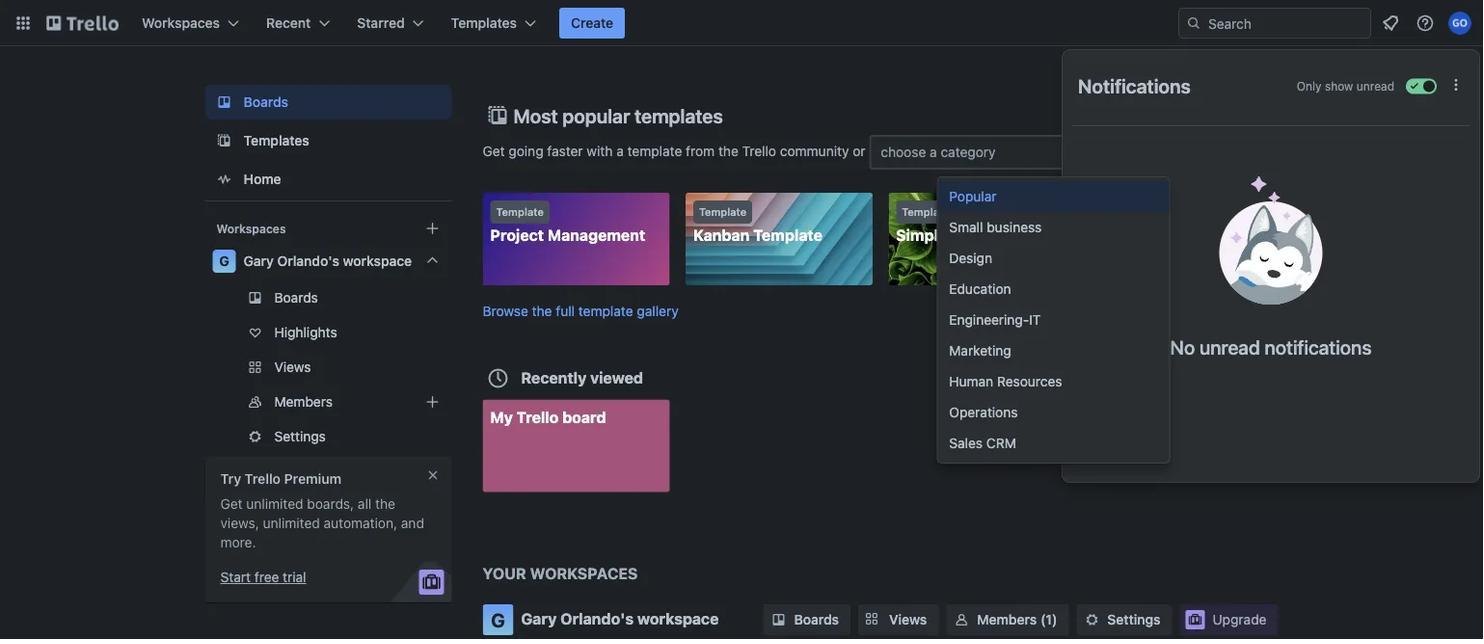 Task type: vqa. For each thing, say whether or not it's contained in the screenshot.
helpful
no



Task type: describe. For each thing, give the bounding box(es) containing it.
viewed
[[591, 368, 643, 387]]

members for members
[[274, 394, 333, 410]]

business
[[987, 219, 1042, 235]]

1 vertical spatial workspaces
[[217, 222, 286, 235]]

gary orlando (garyorlando) image
[[1449, 12, 1472, 35]]

resources
[[997, 374, 1063, 390]]

the for try trello premium get unlimited boards, all the views, unlimited automation, and more.
[[375, 496, 395, 512]]

from
[[686, 143, 715, 159]]

small business
[[949, 219, 1042, 235]]

marketing
[[949, 343, 1012, 359]]

create a workspace image
[[421, 217, 444, 240]]

all
[[358, 496, 372, 512]]

sales
[[949, 436, 983, 451]]

home image
[[213, 168, 236, 191]]

template right kanban
[[754, 226, 823, 245]]

1 vertical spatial unlimited
[[263, 516, 320, 531]]

home link
[[205, 162, 452, 197]]

management
[[548, 226, 646, 245]]

template simple project board
[[896, 206, 1053, 245]]

browse
[[483, 303, 528, 319]]

(1)
[[1041, 612, 1058, 628]]

0 horizontal spatial g
[[219, 253, 229, 269]]

0 vertical spatial views link
[[205, 352, 452, 383]]

back to home image
[[46, 8, 119, 39]]

0 vertical spatial trello
[[742, 143, 777, 159]]

1 horizontal spatial gary
[[521, 610, 557, 628]]

primary element
[[0, 0, 1484, 46]]

my trello board
[[490, 408, 606, 426]]

create button
[[559, 8, 625, 39]]

sm image for settings
[[1083, 611, 1102, 630]]

1 vertical spatial views link
[[859, 605, 939, 636]]

project inside template simple project board
[[951, 226, 1005, 245]]

1 horizontal spatial g
[[491, 609, 505, 631]]

it
[[1029, 312, 1041, 328]]

1 vertical spatial views
[[889, 612, 927, 628]]

education
[[949, 281, 1011, 297]]

recent
[[266, 15, 311, 31]]

1 horizontal spatial unread
[[1357, 80, 1395, 93]]

browse the full template gallery link
[[483, 303, 679, 319]]

remote
[[1099, 226, 1157, 245]]

workspaces
[[530, 565, 638, 583]]

start free trial
[[220, 570, 306, 586]]

home
[[244, 171, 281, 187]]

get going faster with a template from the trello community or
[[483, 143, 869, 159]]

popular
[[949, 189, 997, 204]]

full
[[556, 303, 575, 319]]

kanban
[[693, 226, 750, 245]]

template for kanban
[[699, 206, 747, 218]]

0 notifications image
[[1379, 12, 1403, 35]]

gallery
[[637, 303, 679, 319]]

1 horizontal spatial the
[[532, 303, 552, 319]]

the for get going faster with a template from the trello community or
[[719, 143, 739, 159]]

small
[[949, 219, 983, 235]]

crm
[[987, 436, 1016, 451]]

sm image for boards
[[769, 611, 789, 630]]

1 vertical spatial gary orlando's workspace
[[521, 610, 719, 628]]

search image
[[1186, 15, 1202, 31]]

boards link for views
[[763, 605, 851, 636]]

1 vertical spatial workspace
[[638, 610, 719, 628]]

template kanban template
[[693, 206, 823, 245]]

no unread notifications
[[1171, 336, 1372, 358]]

your workspaces
[[483, 565, 638, 583]]

my
[[490, 408, 513, 426]]

trello for my trello board
[[517, 408, 559, 426]]

workspaces button
[[130, 8, 251, 39]]

Search field
[[1202, 9, 1371, 38]]

my trello board link
[[483, 400, 670, 492]]

choose
[[881, 144, 926, 160]]

engineering-
[[949, 312, 1029, 328]]

no
[[1171, 336, 1195, 358]]

create
[[571, 15, 614, 31]]

1 horizontal spatial a
[[930, 144, 937, 160]]

add image
[[421, 391, 444, 414]]

highlights link
[[205, 317, 452, 348]]

more.
[[220, 535, 256, 551]]

1 vertical spatial templates
[[244, 133, 309, 149]]

1 vertical spatial settings link
[[1077, 605, 1172, 636]]

recent button
[[255, 8, 342, 39]]

members for members (1)
[[977, 612, 1037, 628]]

open information menu image
[[1416, 14, 1435, 33]]

0 vertical spatial workspace
[[343, 253, 412, 269]]

1 vertical spatial template
[[579, 303, 633, 319]]

boards link for highlights
[[205, 283, 452, 313]]

engineering-it
[[949, 312, 1041, 328]]

templates link
[[205, 123, 452, 158]]

only
[[1297, 80, 1322, 93]]

templates inside popup button
[[451, 15, 517, 31]]



Task type: locate. For each thing, give the bounding box(es) containing it.
0 horizontal spatial unread
[[1200, 336, 1261, 358]]

settings up the premium
[[274, 429, 326, 445]]

or
[[853, 143, 866, 159]]

unread
[[1357, 80, 1395, 93], [1200, 336, 1261, 358]]

1 vertical spatial unread
[[1200, 336, 1261, 358]]

template down going
[[496, 206, 544, 218]]

trello left community
[[742, 143, 777, 159]]

1 horizontal spatial views link
[[859, 605, 939, 636]]

browse the full template gallery
[[483, 303, 679, 319]]

0 vertical spatial boards
[[244, 94, 288, 110]]

most
[[514, 104, 558, 127]]

settings link
[[205, 422, 452, 452], [1077, 605, 1172, 636]]

hub
[[1204, 226, 1235, 245]]

notifications
[[1078, 74, 1191, 97]]

gary down the home
[[244, 253, 274, 269]]

template for project
[[496, 206, 544, 218]]

1 horizontal spatial project
[[951, 226, 1005, 245]]

boards
[[244, 94, 288, 110], [274, 290, 318, 306], [794, 612, 839, 628]]

workspaces down the home
[[217, 222, 286, 235]]

0 horizontal spatial gary orlando's workspace
[[244, 253, 412, 269]]

notifications
[[1265, 336, 1372, 358]]

2 vertical spatial boards
[[794, 612, 839, 628]]

1 vertical spatial boards
[[274, 290, 318, 306]]

0 horizontal spatial templates
[[244, 133, 309, 149]]

a
[[617, 143, 624, 159], [930, 144, 937, 160]]

templates
[[635, 104, 723, 127]]

automation,
[[324, 516, 397, 531]]

template board image
[[213, 129, 236, 152]]

free
[[254, 570, 279, 586]]

members link
[[205, 387, 452, 418]]

template down templates
[[628, 143, 682, 159]]

views link left sm icon
[[859, 605, 939, 636]]

0 vertical spatial gary
[[244, 253, 274, 269]]

start
[[220, 570, 251, 586]]

project up design
[[951, 226, 1005, 245]]

0 vertical spatial members
[[274, 394, 333, 410]]

1 project from the left
[[490, 226, 544, 245]]

board
[[1009, 226, 1053, 245]]

0 vertical spatial views
[[274, 359, 311, 375]]

unread right no
[[1200, 336, 1261, 358]]

settings link down members link
[[205, 422, 452, 452]]

1 horizontal spatial get
[[483, 143, 505, 159]]

most popular templates
[[514, 104, 723, 127]]

workspaces up board icon
[[142, 15, 220, 31]]

0 horizontal spatial views link
[[205, 352, 452, 383]]

1 vertical spatial gary
[[521, 610, 557, 628]]

highlights
[[274, 325, 337, 340]]

1 horizontal spatial gary orlando's workspace
[[521, 610, 719, 628]]

sm image
[[769, 611, 789, 630], [1083, 611, 1102, 630]]

templates
[[451, 15, 517, 31], [244, 133, 309, 149]]

the right all
[[375, 496, 395, 512]]

0 vertical spatial templates
[[451, 15, 517, 31]]

popular
[[563, 104, 630, 127]]

template inside template simple project board
[[902, 206, 950, 218]]

get inside try trello premium get unlimited boards, all the views, unlimited automation, and more.
[[220, 496, 243, 512]]

start free trial button
[[220, 568, 306, 587]]

0 horizontal spatial a
[[617, 143, 624, 159]]

1 sm image from the left
[[769, 611, 789, 630]]

get
[[483, 143, 505, 159], [220, 496, 243, 512]]

trello right try
[[245, 471, 281, 487]]

choose a category
[[881, 144, 996, 160]]

boards for highlights
[[274, 290, 318, 306]]

1 horizontal spatial members
[[977, 612, 1037, 628]]

with
[[587, 143, 613, 159]]

faster
[[547, 143, 583, 159]]

1 horizontal spatial sm image
[[1083, 611, 1102, 630]]

taco image
[[1220, 177, 1323, 305]]

premium
[[284, 471, 342, 487]]

templates right starred popup button
[[451, 15, 517, 31]]

sm image
[[952, 611, 972, 630]]

0 horizontal spatial the
[[375, 496, 395, 512]]

1 vertical spatial trello
[[517, 408, 559, 426]]

get left going
[[483, 143, 505, 159]]

0 vertical spatial template
[[628, 143, 682, 159]]

1 horizontal spatial templates
[[451, 15, 517, 31]]

0 vertical spatial g
[[219, 253, 229, 269]]

trello for try trello premium get unlimited boards, all the views, unlimited automation, and more.
[[245, 471, 281, 487]]

gary
[[244, 253, 274, 269], [521, 610, 557, 628]]

gary orlando's workspace up highlights link
[[244, 253, 412, 269]]

trello right my
[[517, 408, 559, 426]]

0 vertical spatial gary orlando's workspace
[[244, 253, 412, 269]]

members down highlights
[[274, 394, 333, 410]]

unread right show
[[1357, 80, 1395, 93]]

0 horizontal spatial get
[[220, 496, 243, 512]]

get up the views,
[[220, 496, 243, 512]]

views link down highlights link
[[205, 352, 452, 383]]

0 horizontal spatial views
[[274, 359, 311, 375]]

project up browse
[[490, 226, 544, 245]]

template right full
[[579, 303, 633, 319]]

views
[[274, 359, 311, 375], [889, 612, 927, 628]]

upgrade
[[1213, 612, 1267, 628]]

your
[[483, 565, 526, 583]]

gary down your workspaces
[[521, 610, 557, 628]]

views,
[[220, 516, 259, 531]]

board
[[562, 408, 606, 426]]

members left (1)
[[977, 612, 1037, 628]]

gary orlando's workspace
[[244, 253, 412, 269], [521, 610, 719, 628]]

1 vertical spatial get
[[220, 496, 243, 512]]

unlimited up the views,
[[246, 496, 303, 512]]

1 vertical spatial the
[[532, 303, 552, 319]]

workspace
[[343, 253, 412, 269], [638, 610, 719, 628]]

trial
[[283, 570, 306, 586]]

g down home icon
[[219, 253, 229, 269]]

1 horizontal spatial workspace
[[638, 610, 719, 628]]

2 horizontal spatial trello
[[742, 143, 777, 159]]

team
[[1160, 226, 1201, 245]]

project
[[490, 226, 544, 245], [951, 226, 1005, 245]]

0 vertical spatial settings
[[274, 429, 326, 445]]

1 horizontal spatial settings link
[[1077, 605, 1172, 636]]

recently viewed
[[521, 368, 643, 387]]

1 vertical spatial g
[[491, 609, 505, 631]]

1 vertical spatial boards link
[[205, 283, 452, 313]]

0 vertical spatial workspaces
[[142, 15, 220, 31]]

2 project from the left
[[951, 226, 1005, 245]]

0 horizontal spatial trello
[[245, 471, 281, 487]]

try trello premium get unlimited boards, all the views, unlimited automation, and more.
[[220, 471, 424, 551]]

a right 'with'
[[617, 143, 624, 159]]

1 horizontal spatial trello
[[517, 408, 559, 426]]

1 vertical spatial settings
[[1108, 612, 1161, 628]]

operations
[[949, 405, 1018, 421]]

0 horizontal spatial gary
[[244, 253, 274, 269]]

0 horizontal spatial settings link
[[205, 422, 452, 452]]

boards for views
[[794, 612, 839, 628]]

sales crm
[[949, 436, 1016, 451]]

sm image inside settings link
[[1083, 611, 1102, 630]]

settings
[[274, 429, 326, 445], [1108, 612, 1161, 628]]

the inside try trello premium get unlimited boards, all the views, unlimited automation, and more.
[[375, 496, 395, 512]]

g
[[219, 253, 229, 269], [491, 609, 505, 631]]

human
[[949, 374, 994, 390]]

template remote team hub
[[1099, 206, 1235, 245]]

community
[[780, 143, 849, 159]]

0 horizontal spatial project
[[490, 226, 544, 245]]

members
[[274, 394, 333, 410], [977, 612, 1037, 628]]

design
[[949, 250, 993, 266]]

template up kanban
[[699, 206, 747, 218]]

a right choose
[[930, 144, 937, 160]]

human resources
[[949, 374, 1063, 390]]

template up remote
[[1105, 206, 1153, 218]]

g down the "your"
[[491, 609, 505, 631]]

show
[[1325, 80, 1354, 93]]

templates button
[[440, 8, 548, 39]]

0 horizontal spatial workspace
[[343, 253, 412, 269]]

settings right (1)
[[1108, 612, 1161, 628]]

template for simple
[[902, 206, 950, 218]]

trello inside try trello premium get unlimited boards, all the views, unlimited automation, and more.
[[245, 471, 281, 487]]

template for remote
[[1105, 206, 1153, 218]]

0 horizontal spatial sm image
[[769, 611, 789, 630]]

1 vertical spatial members
[[977, 612, 1037, 628]]

0 vertical spatial boards link
[[205, 85, 452, 120]]

0 vertical spatial the
[[719, 143, 739, 159]]

simple
[[896, 226, 948, 245]]

template
[[628, 143, 682, 159], [579, 303, 633, 319]]

sm image inside boards link
[[769, 611, 789, 630]]

1 vertical spatial orlando's
[[561, 610, 634, 628]]

2 horizontal spatial the
[[719, 143, 739, 159]]

going
[[509, 143, 544, 159]]

orlando's up highlights
[[277, 253, 339, 269]]

the right the from
[[719, 143, 739, 159]]

2 vertical spatial the
[[375, 496, 395, 512]]

template up simple
[[902, 206, 950, 218]]

starred
[[357, 15, 405, 31]]

2 sm image from the left
[[1083, 611, 1102, 630]]

board image
[[213, 91, 236, 114]]

workspaces inside 'dropdown button'
[[142, 15, 220, 31]]

members (1)
[[977, 612, 1058, 628]]

unlimited down the boards,
[[263, 516, 320, 531]]

0 horizontal spatial orlando's
[[277, 253, 339, 269]]

template project management
[[490, 206, 646, 245]]

templates up the home
[[244, 133, 309, 149]]

try
[[220, 471, 241, 487]]

the left full
[[532, 303, 552, 319]]

the
[[719, 143, 739, 159], [532, 303, 552, 319], [375, 496, 395, 512]]

template inside template remote team hub
[[1105, 206, 1153, 218]]

0 vertical spatial unread
[[1357, 80, 1395, 93]]

0 horizontal spatial settings
[[274, 429, 326, 445]]

2 vertical spatial boards link
[[763, 605, 851, 636]]

boards,
[[307, 496, 354, 512]]

template
[[496, 206, 544, 218], [699, 206, 747, 218], [902, 206, 950, 218], [1105, 206, 1153, 218], [754, 226, 823, 245]]

only show unread
[[1297, 80, 1395, 93]]

0 vertical spatial orlando's
[[277, 253, 339, 269]]

views down highlights
[[274, 359, 311, 375]]

and
[[401, 516, 424, 531]]

0 horizontal spatial members
[[274, 394, 333, 410]]

views left sm icon
[[889, 612, 927, 628]]

upgrade button
[[1180, 605, 1279, 636]]

views link
[[205, 352, 452, 383], [859, 605, 939, 636]]

gary orlando's workspace down workspaces
[[521, 610, 719, 628]]

2 vertical spatial trello
[[245, 471, 281, 487]]

orlando's down workspaces
[[561, 610, 634, 628]]

template inside template project management
[[496, 206, 544, 218]]

0 vertical spatial unlimited
[[246, 496, 303, 512]]

1 horizontal spatial views
[[889, 612, 927, 628]]

settings link right (1)
[[1077, 605, 1172, 636]]

unlimited
[[246, 496, 303, 512], [263, 516, 320, 531]]

category
[[941, 144, 996, 160]]

0 vertical spatial settings link
[[205, 422, 452, 452]]

0 vertical spatial get
[[483, 143, 505, 159]]

1 horizontal spatial orlando's
[[561, 610, 634, 628]]

project inside template project management
[[490, 226, 544, 245]]

trello
[[742, 143, 777, 159], [517, 408, 559, 426], [245, 471, 281, 487]]

starred button
[[346, 8, 436, 39]]

recently
[[521, 368, 587, 387]]

1 horizontal spatial settings
[[1108, 612, 1161, 628]]



